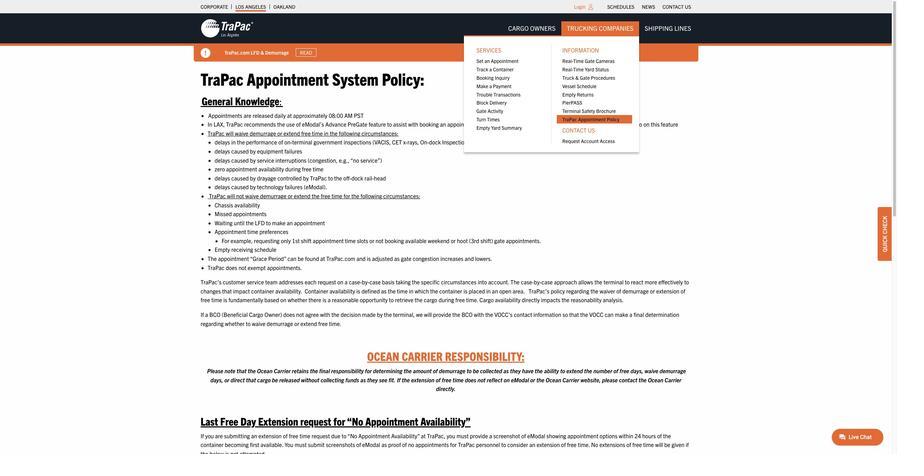 Task type: locate. For each thing, give the bounding box(es) containing it.
1 vertical spatial trapac's
[[529, 288, 549, 295]]

0 horizontal spatial appointments.
[[267, 264, 302, 271]]

off-
[[343, 175, 351, 182]]

request inside trapac's customer service team addresses each request on a case-by-case basis taking the specific circumstances into account. the case-by-case approach allows the terminal to react more effectively to changes that impact container availability.  container availability is defined as the time in which the container is placed in an open area.   trapac's policy regarding the waiver of demurrage or extension of free time is fundamentally based on whether there is a reasonable opportunity to retrieve the cargo during free time. cargo availability directly impacts the reasonability analysis.
[[318, 279, 336, 286]]

based
[[264, 297, 279, 304]]

responsibility:
[[445, 349, 525, 364]]

los angeles image
[[201, 19, 253, 38]]

trapac appointment system policy:
[[201, 68, 431, 89]]

to right ability
[[560, 368, 565, 375]]

that up the direct
[[237, 368, 247, 375]]

of up directly.
[[436, 377, 441, 384]]

1 by- from the left
[[362, 279, 370, 286]]

retains
[[292, 368, 309, 375]]

extend inside please note that the ocean carrier retains the final responsibility for determining the amount of demurrage to be collected as they have the ability to extend the number of free days, waive demurrage days, or direct that cargo be released without collecting funds as they see fit.  if the extension of free time does not reflect on emodal or the ocean carrier website, please contact the ocean carrier directly.
[[566, 368, 583, 375]]

demurrage inside if a bco (beneficial cargo owner) does not agree with the decision made by the terminal, we will provide the bco with the vocc's contact information so that the vocc can make a final determination regarding whether to waive demurrage or extend free time.
[[267, 321, 293, 328]]

trapac
[[201, 68, 243, 89], [562, 116, 577, 123], [226, 121, 243, 128], [208, 130, 224, 137], [310, 175, 327, 182], [209, 193, 226, 200], [208, 264, 224, 271], [458, 442, 475, 449]]

of left no
[[402, 442, 407, 449]]

0 vertical spatial following
[[339, 130, 360, 137]]

1 vertical spatial service
[[247, 279, 264, 286]]

provide inside 'if you are submitting an extension of free time request due to "no appointment availability" at trapac, you must provide a screenshot of emodal showing appointment options within 24 hours of the container becoming first available. you must submit screenshots of emodal as proof of no appointments for trapac personnel to consider an extension of free time. no extensions of free time will be given if the below is not attempted.'
[[470, 433, 488, 440]]

by-
[[362, 279, 370, 286], [534, 279, 542, 286]]

1 horizontal spatial are
[[244, 112, 251, 119]]

0 horizontal spatial cargo
[[249, 312, 263, 319]]

regarding down (beneficial
[[201, 321, 224, 328]]

1 real- from the top
[[562, 58, 573, 64]]

terminal inside 'appointments are released daily at approximately 08:00 am pst in lax, trapac recommends the use of emodal's advance pregate feature to assist with booking an appointment within a specific time window. please continue reading for more info on this feature trapac will waive demurrage or extend free time in the following circumstances: delays in the performance of on-terminal government inspections (vacis, cet x-rays, on-dock inspections, etc.) delays caused by equipment failures delays caused by service interruptions (congestion, e.g., "no service") zero appointment availability during free time delays caused by drayage controlled by trapac to the off-dock rail-head delays caused by technology failures (emodal). trapac will not waive demurrage or extend the free time for the following circumstances: chassis availability missed appointments waiting until the lfd to make an appointment appointment time preferences for example, requesting only 1st shift appointment time slots or not booking available weekend or hoot (3rd shift) gate appointments. empty receiving schedule the appointment "grace period" can be found at trapac.com and is adjusted as gate congestion increases and lowers. trapac does not exempt appointments.'
[[292, 139, 312, 146]]

container inside trapac's customer service team addresses each request on a case-by-case basis taking the specific circumstances into account. the case-by-case approach allows the terminal to react more effectively to changes that impact container availability.  container availability is defined as the time in which the container is placed in an open area.   trapac's policy regarding the waiver of demurrage or extension of free time is fundamentally based on whether there is a reasonable opportunity to retrieve the cargo during free time. cargo availability directly impacts the reasonability analysis.
[[305, 288, 328, 295]]

waive inside if a bco (beneficial cargo owner) does not agree with the decision made by the terminal, we will provide the bco with the vocc's contact information so that the vocc can make a final determination regarding whether to waive demurrage or extend free time.
[[252, 321, 265, 328]]

2 vertical spatial request
[[312, 433, 330, 440]]

0 horizontal spatial case-
[[349, 279, 362, 286]]

0 vertical spatial at
[[287, 112, 292, 119]]

1 vertical spatial terminal
[[604, 279, 624, 286]]

does inside please note that the ocean carrier retains the final responsibility for determining the amount of demurrage to be collected as they have the ability to extend the number of free days, waive demurrage days, or direct that cargo be released without collecting funds as they see fit.  if the extension of free time does not reflect on emodal or the ocean carrier website, please contact the ocean carrier directly.
[[465, 377, 476, 384]]

0 vertical spatial within
[[479, 121, 494, 128]]

make up preferences
[[272, 220, 285, 227]]

at left trapac, on the bottom left
[[421, 433, 426, 440]]

0 vertical spatial contact
[[514, 312, 532, 319]]

a right there
[[328, 297, 331, 304]]

for up due
[[333, 415, 345, 429]]

terminal
[[292, 139, 312, 146], [604, 279, 624, 286]]

cargo inside trapac's customer service team addresses each request on a case-by-case basis taking the specific circumstances into account. the case-by-case approach allows the terminal to react more effectively to changes that impact container availability.  container availability is defined as the time in which the container is placed in an open area.   trapac's policy regarding the waiver of demurrage or extension of free time is fundamentally based on whether there is a reasonable opportunity to retrieve the cargo during free time. cargo availability directly impacts the reasonability analysis.
[[480, 297, 494, 304]]

empty inside set an appointment track a container booking inquiry make a payment trouble transactions block delivery gate activity turn times empty yard summary
[[477, 125, 490, 131]]

0 horizontal spatial case
[[370, 279, 381, 286]]

if inside please note that the ocean carrier retains the final responsibility for determining the amount of demurrage to be collected as they have the ability to extend the number of free days, waive demurrage days, or direct that cargo be released without collecting funds as they see fit.  if the extension of free time does not reflect on emodal or the ocean carrier website, please contact the ocean carrier directly.
[[397, 377, 401, 384]]

0 vertical spatial us
[[685, 4, 691, 10]]

not left agree
[[296, 312, 304, 319]]

1 vertical spatial more
[[645, 279, 657, 286]]

vessel schedule link
[[557, 82, 632, 90]]

trapac.com
[[224, 49, 250, 56], [326, 255, 355, 263]]

that inside if a bco (beneficial cargo owner) does not agree with the decision made by the terminal, we will provide the bco with the vocc's contact information so that the vocc can make a final determination regarding whether to waive demurrage or extend free time.
[[569, 312, 579, 319]]

contact
[[514, 312, 532, 319], [619, 377, 637, 384]]

as right collected
[[503, 368, 509, 375]]

are
[[244, 112, 251, 119], [215, 433, 223, 440]]

appointment right shift
[[313, 238, 344, 245]]

feature
[[369, 121, 386, 128], [661, 121, 678, 128]]

head
[[374, 175, 386, 182]]

1 horizontal spatial &
[[575, 75, 579, 81]]

2 horizontal spatial time.
[[578, 442, 590, 449]]

appointment inside 'if you are submitting an extension of free time request due to "no appointment availability" at trapac, you must provide a screenshot of emodal showing appointment options within 24 hours of the container becoming first available. you must submit screenshots of emodal as proof of no appointments for trapac personnel to consider an extension of free time. no extensions of free time will be given if the below is not attempted.'
[[568, 433, 598, 440]]

trapac,
[[427, 433, 445, 440]]

1 vertical spatial &
[[575, 75, 579, 81]]

extension down effectively
[[656, 288, 679, 295]]

policy
[[607, 116, 619, 123]]

block delivery link
[[471, 99, 546, 107]]

1 horizontal spatial appointments.
[[506, 238, 541, 245]]

assist
[[393, 121, 407, 128]]

0 horizontal spatial contact us
[[562, 127, 595, 134]]

gate activity link
[[471, 107, 546, 115]]

1 vertical spatial lfd
[[255, 220, 265, 227]]

2 caused from the top
[[231, 157, 249, 164]]

1 horizontal spatial the
[[510, 279, 520, 286]]

0 horizontal spatial bco
[[209, 312, 220, 319]]

will inside 'if you are submitting an extension of free time request due to "no appointment availability" at trapac, you must provide a screenshot of emodal showing appointment options within 24 hours of the container becoming first available. you must submit screenshots of emodal as proof of no appointments for trapac personnel to consider an extension of free time. no extensions of free time will be given if the below is not attempted.'
[[655, 442, 663, 449]]

0 vertical spatial final
[[634, 312, 644, 319]]

an right the set
[[485, 58, 490, 64]]

reasonable
[[332, 297, 359, 304]]

banner
[[0, 13, 897, 152]]

following up inspections
[[339, 130, 360, 137]]

0 vertical spatial contact us link
[[663, 2, 691, 12]]

1 vertical spatial trapac.com
[[326, 255, 355, 263]]

appointments
[[208, 112, 242, 119]]

trapac appointment policy menu item
[[557, 115, 632, 124]]

gate left congestion
[[401, 255, 411, 263]]

0 vertical spatial time
[[573, 58, 584, 64]]

0 vertical spatial real-
[[562, 58, 573, 64]]

check
[[881, 216, 888, 234]]

1 horizontal spatial make
[[615, 312, 628, 319]]

0 vertical spatial days,
[[631, 368, 643, 375]]

empty
[[562, 91, 576, 98], [477, 125, 490, 131], [215, 247, 230, 254]]

1 horizontal spatial please
[[552, 121, 568, 128]]

1 you from the left
[[205, 433, 214, 440]]

only
[[281, 238, 291, 245]]

empty down turn
[[477, 125, 490, 131]]

request
[[318, 279, 336, 286], [300, 415, 331, 429], [312, 433, 330, 440]]

owner)
[[264, 312, 282, 319]]

time inside please note that the ocean carrier retains the final responsibility for determining the amount of demurrage to be collected as they have the ability to extend the number of free days, waive demurrage days, or direct that cargo be released without collecting funds as they see fit.  if the extension of free time does not reflect on emodal or the ocean carrier website, please contact the ocean carrier directly.
[[453, 377, 464, 384]]

have
[[522, 368, 534, 375]]

they
[[510, 368, 521, 375], [367, 377, 378, 384]]

dock
[[429, 139, 441, 146], [351, 175, 363, 182]]

1 horizontal spatial more
[[645, 279, 657, 286]]

regarding inside trapac's customer service team addresses each request on a case-by-case basis taking the specific circumstances into account. the case-by-case approach allows the terminal to react more effectively to changes that impact container availability.  container availability is defined as the time in which the container is placed in an open area.   trapac's policy regarding the waiver of demurrage or extension of free time is fundamentally based on whether there is a reasonable opportunity to retrieve the cargo during free time. cargo availability directly impacts the reasonability analysis.
[[566, 288, 589, 295]]

for inside 'if you are submitting an extension of free time request due to "no appointment availability" at trapac, you must provide a screenshot of emodal showing appointment options within 24 hours of the container becoming first available. you must submit screenshots of emodal as proof of no appointments for trapac personnel to consider an extension of free time. no extensions of free time will be given if the below is not attempted.'
[[450, 442, 457, 449]]

0 horizontal spatial cargo
[[257, 377, 271, 384]]

trapac.com down los angeles image
[[224, 49, 250, 56]]

emodal
[[511, 377, 529, 384], [527, 433, 545, 440], [362, 442, 380, 449]]

0 horizontal spatial provide
[[433, 312, 451, 319]]

0 vertical spatial cargo
[[424, 297, 437, 304]]

trapac.com right found
[[326, 255, 355, 263]]

0 horizontal spatial specific
[[421, 279, 440, 286]]

collecting
[[321, 377, 344, 384]]

the
[[277, 121, 285, 128], [330, 130, 338, 137], [237, 139, 245, 146], [334, 175, 342, 182], [312, 193, 320, 200], [351, 193, 359, 200], [246, 220, 254, 227], [412, 279, 420, 286], [594, 279, 602, 286], [388, 288, 396, 295], [430, 288, 438, 295], [591, 288, 598, 295], [415, 297, 423, 304], [562, 297, 569, 304], [331, 312, 339, 319], [384, 312, 392, 319], [452, 312, 460, 319], [485, 312, 493, 319], [580, 312, 588, 319], [248, 368, 256, 375], [310, 368, 318, 375], [404, 368, 412, 375], [535, 368, 543, 375], [584, 368, 592, 375], [402, 377, 410, 384], [537, 377, 544, 384], [639, 377, 647, 384], [663, 433, 671, 440], [201, 451, 208, 455]]

0 horizontal spatial within
[[479, 121, 494, 128]]

set an appointment track a container booking inquiry make a payment trouble transactions block delivery gate activity turn times empty yard summary
[[477, 58, 522, 131]]

1 vertical spatial during
[[439, 297, 454, 304]]

0 horizontal spatial empty
[[215, 247, 230, 254]]

service inside 'appointments are released daily at approximately 08:00 am pst in lax, trapac recommends the use of emodal's advance pregate feature to assist with booking an appointment within a specific time window. please continue reading for more info on this feature trapac will waive demurrage or extend free time in the following circumstances: delays in the performance of on-terminal government inspections (vacis, cet x-rays, on-dock inspections, etc.) delays caused by equipment failures delays caused by service interruptions (congestion, e.g., "no service") zero appointment availability during free time delays caused by drayage controlled by trapac to the off-dock rail-head delays caused by technology failures (emodal). trapac will not waive demurrage or extend the free time for the following circumstances: chassis availability missed appointments waiting until the lfd to make an appointment appointment time preferences for example, requesting only 1st shift appointment time slots or not booking available weekend or hoot (3rd shift) gate appointments. empty receiving schedule the appointment "grace period" can be found at trapac.com and is adjusted as gate congestion increases and lowers. trapac does not exempt appointments.'
[[257, 157, 274, 164]]

:
[[279, 94, 282, 108]]

lfd up preferences
[[255, 220, 265, 227]]

exempt
[[248, 264, 266, 271]]

availability"
[[421, 415, 471, 429], [391, 433, 420, 440]]

case- up directly
[[521, 279, 534, 286]]

is inside 'if you are submitting an extension of free time request due to "no appointment availability" at trapac, you must provide a screenshot of emodal showing appointment options within 24 hours of the container becoming first available. you must submit screenshots of emodal as proof of no appointments for trapac personnel to consider an extension of free time. no extensions of free time will be given if the below is not attempted.'
[[225, 451, 229, 455]]

that right so on the right
[[569, 312, 579, 319]]

service inside trapac's customer service team addresses each request on a case-by-case basis taking the specific circumstances into account. the case-by-case approach allows the terminal to react more effectively to changes that impact container availability.  container availability is defined as the time in which the container is placed in an open area.   trapac's policy regarding the waiver of demurrage or extension of free time is fundamentally based on whether there is a reasonable opportunity to retrieve the cargo during free time. cargo availability directly impacts the reasonability analysis.
[[247, 279, 264, 286]]

0 vertical spatial regarding
[[566, 288, 589, 295]]

2 and from the left
[[465, 255, 474, 263]]

in left which
[[409, 288, 413, 295]]

0 horizontal spatial please
[[207, 368, 223, 375]]

0 vertical spatial are
[[244, 112, 251, 119]]

0 horizontal spatial whether
[[225, 321, 245, 328]]

circumstances
[[441, 279, 476, 286]]

track a container link
[[471, 65, 546, 74]]

retrieve
[[395, 297, 413, 304]]

at up use
[[287, 112, 292, 119]]

government
[[314, 139, 342, 146]]

2 vertical spatial emodal
[[362, 442, 380, 449]]

1 vertical spatial container
[[305, 288, 328, 295]]

will down appointments
[[226, 130, 234, 137]]

1 vertical spatial booking
[[385, 238, 404, 245]]

menu bar
[[604, 2, 695, 12], [464, 21, 697, 152]]

booking
[[420, 121, 439, 128], [385, 238, 404, 245]]

appointment
[[447, 121, 478, 128], [226, 166, 257, 173], [294, 220, 325, 227], [313, 238, 344, 245], [218, 255, 249, 263], [568, 433, 598, 440]]

whether down (beneficial
[[225, 321, 245, 328]]

0 vertical spatial time.
[[466, 297, 478, 304]]

1 vertical spatial time
[[573, 66, 584, 73]]

is left "adjusted"
[[367, 255, 371, 263]]

cargo inside please note that the ocean carrier retains the final responsibility for determining the amount of demurrage to be collected as they have the ability to extend the number of free days, waive demurrage days, or direct that cargo be released without collecting funds as they see fit.  if the extension of free time does not reflect on emodal or the ocean carrier website, please contact the ocean carrier directly.
[[257, 377, 271, 384]]

0 vertical spatial make
[[272, 220, 285, 227]]

1 vertical spatial they
[[367, 377, 378, 384]]

will
[[226, 130, 234, 137], [227, 193, 235, 200], [424, 312, 432, 319], [655, 442, 663, 449]]

more right react
[[645, 279, 657, 286]]

appointment inside set an appointment track a container booking inquiry make a payment trouble transactions block delivery gate activity turn times empty yard summary
[[491, 58, 519, 64]]

0 horizontal spatial does
[[226, 264, 237, 271]]

trapac's up changes
[[201, 279, 222, 286]]

0 vertical spatial gate
[[585, 58, 595, 64]]

direct
[[231, 377, 245, 384]]

last free day extension request for "no appointment availability"
[[201, 415, 471, 429]]

impact
[[233, 288, 250, 295]]

1 delays from the top
[[215, 139, 230, 146]]

1 feature from the left
[[369, 121, 386, 128]]

if inside if a bco (beneficial cargo owner) does not agree with the decision made by the terminal, we will provide the bco with the vocc's contact information so that the vocc can make a final determination regarding whether to waive demurrage or extend free time.
[[201, 312, 204, 319]]

0 vertical spatial appointments.
[[506, 238, 541, 245]]

1 horizontal spatial cargo
[[424, 297, 437, 304]]

& inside real-time gate cameras real-time yard status truck & gate procedures vessel schedule empty returns pierpass terminal safety brochure trapac appointment policy
[[575, 75, 579, 81]]

2 case from the left
[[542, 279, 553, 286]]

appointment right zero
[[226, 166, 257, 173]]

contact inside please note that the ocean carrier retains the final responsibility for determining the amount of demurrage to be collected as they have the ability to extend the number of free days, waive demurrage days, or direct that cargo be released without collecting funds as they see fit.  if the extension of free time does not reflect on emodal or the ocean carrier website, please contact the ocean carrier directly.
[[619, 377, 637, 384]]

trucking companies menu item
[[464, 21, 639, 152]]

0 horizontal spatial booking
[[385, 238, 404, 245]]

1 vertical spatial specific
[[421, 279, 440, 286]]

placed
[[469, 288, 485, 295]]

advance
[[325, 121, 346, 128]]

menu for trucking companies
[[464, 35, 639, 152]]

a left determination
[[629, 312, 632, 319]]

0 horizontal spatial they
[[367, 377, 378, 384]]

make down analysis.
[[615, 312, 628, 319]]

they left have
[[510, 368, 521, 375]]

time. inside 'if you are submitting an extension of free time request due to "no appointment availability" at trapac, you must provide a screenshot of emodal showing appointment options within 24 hours of the container becoming first available. you must submit screenshots of emodal as proof of no appointments for trapac personnel to consider an extension of free time. no extensions of free time will be given if the below is not attempted.'
[[578, 442, 590, 449]]

and
[[356, 255, 366, 263], [465, 255, 474, 263]]

specific up which
[[421, 279, 440, 286]]

1 vertical spatial time.
[[329, 321, 341, 328]]

analysis.
[[603, 297, 624, 304]]

us up lines
[[685, 4, 691, 10]]

so
[[563, 312, 568, 319]]

cargo
[[424, 297, 437, 304], [257, 377, 271, 384]]

on right reflect on the right bottom
[[504, 377, 510, 384]]

1 vertical spatial make
[[615, 312, 628, 319]]

general knowledge :
[[202, 94, 283, 108]]

2 real- from the top
[[562, 66, 573, 73]]

1 vertical spatial regarding
[[201, 321, 224, 328]]

inquiry
[[495, 75, 510, 81]]

booking up on-
[[420, 121, 439, 128]]

is down circumstances
[[464, 288, 467, 295]]

3 delays from the top
[[215, 157, 230, 164]]

does inside 'appointments are released daily at approximately 08:00 am pst in lax, trapac recommends the use of emodal's advance pregate feature to assist with booking an appointment within a specific time window. please continue reading for more info on this feature trapac will waive demurrage or extend free time in the following circumstances: delays in the performance of on-terminal government inspections (vacis, cet x-rays, on-dock inspections, etc.) delays caused by equipment failures delays caused by service interruptions (congestion, e.g., "no service") zero appointment availability during free time delays caused by drayage controlled by trapac to the off-dock rail-head delays caused by technology failures (emodal). trapac will not waive demurrage or extend the free time for the following circumstances: chassis availability missed appointments waiting until the lfd to make an appointment appointment time preferences for example, requesting only 1st shift appointment time slots or not booking available weekend or hoot (3rd shift) gate appointments. empty receiving schedule the appointment "grace period" can be found at trapac.com and is adjusted as gate congestion increases and lowers. trapac does not exempt appointments.'
[[226, 264, 237, 271]]

case up defined
[[370, 279, 381, 286]]

the inside trapac's customer service team addresses each request on a case-by-case basis taking the specific circumstances into account. the case-by-case approach allows the terminal to react more effectively to changes that impact container availability.  container availability is defined as the time in which the container is placed in an open area.   trapac's policy regarding the waiver of demurrage or extension of free time is fundamentally based on whether there is a reasonable opportunity to retrieve the cargo during free time. cargo availability directly impacts the reasonability analysis.
[[510, 279, 520, 286]]

extend up "website,"
[[566, 368, 583, 375]]

time. inside if a bco (beneficial cargo owner) does not agree with the decision made by the terminal, we will provide the bco with the vocc's contact information so that the vocc can make a final determination regarding whether to waive demurrage or extend free time.
[[329, 321, 341, 328]]

0 horizontal spatial feature
[[369, 121, 386, 128]]

1 vertical spatial contact us
[[562, 127, 595, 134]]

in
[[208, 121, 212, 128]]

be inside 'if you are submitting an extension of free time request due to "no appointment availability" at trapac, you must provide a screenshot of emodal showing appointment options within 24 hours of the container becoming first available. you must submit screenshots of emodal as proof of no appointments for trapac personnel to consider an extension of free time. no extensions of free time will be given if the below is not attempted.'
[[664, 442, 670, 449]]

a
[[489, 66, 492, 73], [489, 83, 492, 89], [495, 121, 498, 128], [345, 279, 348, 286], [328, 297, 331, 304], [205, 312, 208, 319], [629, 312, 632, 319], [489, 433, 492, 440]]

extension down amount
[[411, 377, 434, 384]]

given
[[672, 442, 684, 449]]

days, right the number
[[631, 368, 643, 375]]

2 vertical spatial if
[[201, 433, 204, 440]]

during down interruptions on the top of the page
[[285, 166, 301, 173]]

0 horizontal spatial container
[[305, 288, 328, 295]]

a up reasonable
[[345, 279, 348, 286]]

during up if a bco (beneficial cargo owner) does not agree with the decision made by the terminal, we will provide the bco with the vocc's contact information so that the vocc can make a final determination regarding whether to waive demurrage or extend free time.
[[439, 297, 454, 304]]

1 horizontal spatial released
[[279, 377, 300, 384]]

for inside please note that the ocean carrier retains the final responsibility for determining the amount of demurrage to be collected as they have the ability to extend the number of free days, waive demurrage days, or direct that cargo be released without collecting funds as they see fit.  if the extension of free time does not reflect on emodal or the ocean carrier website, please contact the ocean carrier directly.
[[365, 368, 372, 375]]

requesting
[[254, 238, 280, 245]]

are up recommends
[[244, 112, 251, 119]]

0 horizontal spatial trapac's
[[201, 279, 222, 286]]

free inside if a bco (beneficial cargo owner) does not agree with the decision made by the terminal, we will provide the bco with the vocc's contact information so that the vocc can make a final determination regarding whether to waive demurrage or extend free time.
[[318, 321, 328, 328]]

4 delays from the top
[[215, 175, 230, 182]]

is inside 'appointments are released daily at approximately 08:00 am pst in lax, trapac recommends the use of emodal's advance pregate feature to assist with booking an appointment within a specific time window. please continue reading for more info on this feature trapac will waive demurrage or extend free time in the following circumstances: delays in the performance of on-terminal government inspections (vacis, cet x-rays, on-dock inspections, etc.) delays caused by equipment failures delays caused by service interruptions (congestion, e.g., "no service") zero appointment availability during free time delays caused by drayage controlled by trapac to the off-dock rail-head delays caused by technology failures (emodal). trapac will not waive demurrage or extend the free time for the following circumstances: chassis availability missed appointments waiting until the lfd to make an appointment appointment time preferences for example, requesting only 1st shift appointment time slots or not booking available weekend or hoot (3rd shift) gate appointments. empty receiving schedule the appointment "grace period" can be found at trapac.com and is adjusted as gate congestion increases and lowers. trapac does not exempt appointments.'
[[367, 255, 371, 263]]

1 vertical spatial if
[[397, 377, 401, 384]]

free down changes
[[201, 297, 210, 304]]

the inside 'appointments are released daily at approximately 08:00 am pst in lax, trapac recommends the use of emodal's advance pregate feature to assist with booking an appointment within a specific time window. please continue reading for more info on this feature trapac will waive demurrage or extend free time in the following circumstances: delays in the performance of on-terminal government inspections (vacis, cet x-rays, on-dock inspections, etc.) delays caused by equipment failures delays caused by service interruptions (congestion, e.g., "no service") zero appointment availability during free time delays caused by drayage controlled by trapac to the off-dock rail-head delays caused by technology failures (emodal). trapac will not waive demurrage or extend the free time for the following circumstances: chassis availability missed appointments waiting until the lfd to make an appointment appointment time preferences for example, requesting only 1st shift appointment time slots or not booking available weekend or hoot (3rd shift) gate appointments. empty receiving schedule the appointment "grace period" can be found at trapac.com and is adjusted as gate congestion increases and lowers. trapac does not exempt appointments.'
[[208, 255, 217, 263]]

info
[[633, 121, 642, 128]]

on left this at the top of the page
[[644, 121, 650, 128]]

days, left the direct
[[210, 377, 223, 384]]

below
[[210, 451, 224, 455]]

appointments inside 'if you are submitting an extension of free time request due to "no appointment availability" at trapac, you must provide a screenshot of emodal showing appointment options within 24 hours of the container becoming first available. you must submit screenshots of emodal as proof of no appointments for trapac personnel to consider an extension of free time. no extensions of free time will be given if the below is not attempted.'
[[415, 442, 449, 449]]

will inside if a bco (beneficial cargo owner) does not agree with the decision made by the terminal, we will provide the bco with the vocc's contact information so that the vocc can make a final determination regarding whether to waive demurrage or extend free time.
[[424, 312, 432, 319]]

0 horizontal spatial more
[[619, 121, 632, 128]]

1 horizontal spatial contact
[[619, 377, 637, 384]]

cargo down which
[[424, 297, 437, 304]]

case- up defined
[[349, 279, 362, 286]]

following down rail-
[[361, 193, 382, 200]]

if inside 'if you are submitting an extension of free time request due to "no appointment availability" at trapac, you must provide a screenshot of emodal showing appointment options within 24 hours of the container becoming first available. you must submit screenshots of emodal as proof of no appointments for trapac personnel to consider an extension of free time. no extensions of free time will be given if the below is not attempted.'
[[201, 433, 204, 440]]

"no inside 'if you are submitting an extension of free time request due to "no appointment availability" at trapac, you must provide a screenshot of emodal showing appointment options within 24 hours of the container becoming first available. you must submit screenshots of emodal as proof of no appointments for trapac personnel to consider an extension of free time. no extensions of free time will be given if the below is not attempted.'
[[347, 433, 357, 440]]

(vacis,
[[373, 139, 391, 146]]

bco left (beneficial
[[209, 312, 220, 319]]

request inside 'if you are submitting an extension of free time request due to "no appointment availability" at trapac, you must provide a screenshot of emodal showing appointment options within 24 hours of the container becoming first available. you must submit screenshots of emodal as proof of no appointments for trapac personnel to consider an extension of free time. no extensions of free time will be given if the below is not attempted.'
[[312, 433, 330, 440]]

2 horizontal spatial cargo
[[508, 24, 529, 32]]

they left see
[[367, 377, 378, 384]]

0 vertical spatial container
[[493, 66, 514, 73]]

1 horizontal spatial can
[[605, 312, 614, 319]]

for left personnel
[[450, 442, 457, 449]]

menu containing real-time gate cameras
[[557, 57, 632, 124]]

1 horizontal spatial appointments
[[415, 442, 449, 449]]

2 case- from the left
[[521, 279, 534, 286]]

0 horizontal spatial by-
[[362, 279, 370, 286]]

chassis
[[215, 202, 233, 209]]

cameras
[[596, 58, 615, 64]]

appointments down trapac, on the bottom left
[[415, 442, 449, 449]]

by- up directly
[[534, 279, 542, 286]]

light image
[[588, 4, 593, 10]]

a right make
[[489, 83, 492, 89]]

defined
[[362, 288, 380, 295]]

0 vertical spatial specific
[[500, 121, 518, 128]]

is right below
[[225, 451, 229, 455]]

free down circumstances
[[455, 297, 465, 304]]

cargo inside trapac's customer service team addresses each request on a case-by-case basis taking the specific circumstances into account. the case-by-case approach allows the terminal to react more effectively to changes that impact container availability.  container availability is defined as the time in which the container is placed in an open area.   trapac's policy regarding the waiver of demurrage or extension of free time is fundamentally based on whether there is a reasonable opportunity to retrieve the cargo during free time. cargo availability directly impacts the reasonability analysis.
[[424, 297, 437, 304]]

1 case- from the left
[[349, 279, 362, 286]]

changes
[[201, 288, 221, 295]]

found
[[305, 255, 319, 263]]

time. left no
[[578, 442, 590, 449]]

etc.)
[[473, 139, 484, 146]]

cargo owners
[[508, 24, 556, 32]]

extension inside trapac's customer service team addresses each request on a case-by-case basis taking the specific circumstances into account. the case-by-case approach allows the terminal to react more effectively to changes that impact container availability.  container availability is defined as the time in which the container is placed in an open area.   trapac's policy regarding the waiver of demurrage or extension of free time is fundamentally based on whether there is a reasonable opportunity to retrieve the cargo during free time. cargo availability directly impacts the reasonability analysis.
[[656, 288, 679, 295]]

1 vertical spatial real-
[[562, 66, 573, 73]]

los angeles link
[[235, 2, 266, 12]]

options
[[600, 433, 618, 440]]

turn times link
[[471, 115, 546, 124]]

availability up until
[[234, 202, 260, 209]]

0 horizontal spatial appointments
[[233, 211, 267, 218]]

please note that the ocean carrier retains the final responsibility for determining the amount of demurrage to be collected as they have the ability to extend the number of free days, waive demurrage days, or direct that cargo be released without collecting funds as they see fit.  if the extension of free time does not reflect on emodal or the ocean carrier website, please contact the ocean carrier directly.
[[207, 368, 686, 393]]

solid image
[[201, 48, 210, 58]]

2 delays from the top
[[215, 148, 230, 155]]

more inside trapac's customer service team addresses each request on a case-by-case basis taking the specific circumstances into account. the case-by-case approach allows the terminal to react more effectively to changes that impact container availability.  container availability is defined as the time in which the container is placed in an open area.   trapac's policy regarding the waiver of demurrage or extension of free time is fundamentally based on whether there is a reasonable opportunity to retrieve the cargo during free time. cargo availability directly impacts the reasonability analysis.
[[645, 279, 657, 286]]

1 horizontal spatial case
[[542, 279, 553, 286]]

menu
[[464, 35, 639, 152], [471, 57, 546, 132], [557, 57, 632, 124]]

0 horizontal spatial contact
[[562, 127, 587, 134]]

regarding inside if a bco (beneficial cargo owner) does not agree with the decision made by the terminal, we will provide the bco with the vocc's contact information so that the vocc can make a final determination regarding whether to waive demurrage or extend free time.
[[201, 321, 224, 328]]

final
[[634, 312, 644, 319], [319, 368, 330, 375]]

menu bar containing schedules
[[604, 2, 695, 12]]

menu for information
[[557, 57, 632, 124]]

empty down vessel
[[562, 91, 576, 98]]

released up recommends
[[253, 112, 273, 119]]

time. down the decision
[[329, 321, 341, 328]]

1 vertical spatial empty
[[477, 125, 490, 131]]

0 horizontal spatial regarding
[[201, 321, 224, 328]]

waive inside please note that the ocean carrier retains the final responsibility for determining the amount of demurrage to be collected as they have the ability to extend the number of free days, waive demurrage days, or direct that cargo be released without collecting funds as they see fit.  if the extension of free time does not reflect on emodal or the ocean carrier website, please contact the ocean carrier directly.
[[645, 368, 658, 375]]

cargo left owner)
[[249, 312, 263, 319]]

0 horizontal spatial yard
[[491, 125, 501, 131]]

as inside 'appointments are released daily at approximately 08:00 am pst in lax, trapac recommends the use of emodal's advance pregate feature to assist with booking an appointment within a specific time window. please continue reading for more info on this feature trapac will waive demurrage or extend free time in the following circumstances: delays in the performance of on-terminal government inspections (vacis, cet x-rays, on-dock inspections, etc.) delays caused by equipment failures delays caused by service interruptions (congestion, e.g., "no service") zero appointment availability during free time delays caused by drayage controlled by trapac to the off-dock rail-head delays caused by technology failures (emodal). trapac will not waive demurrage or extend the free time for the following circumstances: chassis availability missed appointments waiting until the lfd to make an appointment appointment time preferences for example, requesting only 1st shift appointment time slots or not booking available weekend or hoot (3rd shift) gate appointments. empty receiving schedule the appointment "grace period" can be found at trapac.com and is adjusted as gate congestion increases and lowers. trapac does not exempt appointments.'
[[394, 255, 400, 263]]

shipping lines
[[645, 24, 691, 32]]

performance
[[246, 139, 277, 146]]

gate
[[585, 58, 595, 64], [580, 75, 590, 81], [477, 108, 486, 114]]

during inside trapac's customer service team addresses each request on a case-by-case basis taking the specific circumstances into account. the case-by-case approach allows the terminal to react more effectively to changes that impact container availability.  container availability is defined as the time in which the container is placed in an open area.   trapac's policy regarding the waiver of demurrage or extension of free time is fundamentally based on whether there is a reasonable opportunity to retrieve the cargo during free time. cargo availability directly impacts the reasonability analysis.
[[439, 297, 454, 304]]

for
[[612, 121, 618, 128], [344, 193, 350, 200], [365, 368, 372, 375], [333, 415, 345, 429], [450, 442, 457, 449]]

cargo down placed
[[480, 297, 494, 304]]

inspections
[[344, 139, 371, 146]]

taking
[[396, 279, 411, 286]]

specific inside 'appointments are released daily at approximately 08:00 am pst in lax, trapac recommends the use of emodal's advance pregate feature to assist with booking an appointment within a specific time window. please continue reading for more info on this feature trapac will waive demurrage or extend free time in the following circumstances: delays in the performance of on-terminal government inspections (vacis, cet x-rays, on-dock inspections, etc.) delays caused by equipment failures delays caused by service interruptions (congestion, e.g., "no service") zero appointment availability during free time delays caused by drayage controlled by trapac to the off-dock rail-head delays caused by technology failures (emodal). trapac will not waive demurrage or extend the free time for the following circumstances: chassis availability missed appointments waiting until the lfd to make an appointment appointment time preferences for example, requesting only 1st shift appointment time slots or not booking available weekend or hoot (3rd shift) gate appointments. empty receiving schedule the appointment "grace period" can be found at trapac.com and is adjusted as gate congestion increases and lowers. trapac does not exempt appointments.'
[[500, 121, 518, 128]]

0 horizontal spatial time.
[[329, 321, 341, 328]]

screenshots
[[326, 442, 355, 449]]

submit
[[308, 442, 325, 449]]

2 bco from the left
[[462, 312, 473, 319]]

please down terminal
[[552, 121, 568, 128]]

information menu item
[[557, 44, 632, 124]]

delivery
[[490, 100, 507, 106]]

with right the 'assist'
[[408, 121, 418, 128]]

not inside 'if you are submitting an extension of free time request due to "no appointment availability" at trapac, you must provide a screenshot of emodal showing appointment options within 24 hours of the container becoming first available. you must submit screenshots of emodal as proof of no appointments for trapac personnel to consider an extension of free time. no extensions of free time will be given if the below is not attempted.'
[[230, 451, 238, 455]]

1 vertical spatial us
[[588, 127, 595, 134]]

0 vertical spatial can
[[288, 255, 296, 263]]

terminal up waiver
[[604, 279, 624, 286]]

1 horizontal spatial bco
[[462, 312, 473, 319]]

appointment up no
[[568, 433, 598, 440]]

appointment inside real-time gate cameras real-time yard status truck & gate procedures vessel schedule empty returns pierpass terminal safety brochure trapac appointment policy
[[578, 116, 606, 123]]

availability" inside 'if you are submitting an extension of free time request due to "no appointment availability" at trapac, you must provide a screenshot of emodal showing appointment options within 24 hours of the container becoming first available. you must submit screenshots of emodal as proof of no appointments for trapac personnel to consider an extension of free time. no extensions of free time will be given if the below is not attempted.'
[[391, 433, 420, 440]]

1 horizontal spatial empty
[[477, 125, 490, 131]]

menu containing set an appointment
[[471, 57, 546, 132]]

&
[[261, 49, 264, 56], [575, 75, 579, 81]]

with down placed
[[474, 312, 484, 319]]

request
[[562, 138, 580, 144]]

oakland
[[273, 4, 295, 10]]

bco down placed
[[462, 312, 473, 319]]

failures down controlled
[[285, 184, 303, 191]]

appointments.
[[506, 238, 541, 245], [267, 264, 302, 271]]

menu bar containing cargo owners
[[464, 21, 697, 152]]

0 vertical spatial cargo
[[508, 24, 529, 32]]

1 horizontal spatial container
[[251, 288, 274, 295]]

2 horizontal spatial does
[[465, 377, 476, 384]]

& left the demurrage
[[261, 49, 264, 56]]

final inside please note that the ocean carrier retains the final responsibility for determining the amount of demurrage to be collected as they have the ability to extend the number of free days, waive demurrage days, or direct that cargo be released without collecting funds as they see fit.  if the extension of free time does not reflect on emodal or the ocean carrier website, please contact the ocean carrier directly.
[[319, 368, 330, 375]]

menu containing services
[[464, 35, 639, 152]]

lfd inside banner
[[251, 49, 260, 56]]

effectively
[[658, 279, 683, 286]]

0 vertical spatial during
[[285, 166, 301, 173]]



Task type: vqa. For each thing, say whether or not it's contained in the screenshot.
the top terminal
yes



Task type: describe. For each thing, give the bounding box(es) containing it.
cargo inside if a bco (beneficial cargo owner) does not agree with the decision made by the terminal, we will provide the bco with the vocc's contact information so that the vocc can make a final determination regarding whether to waive demurrage or extend free time.
[[249, 312, 263, 319]]

for down off- on the left of the page
[[344, 193, 350, 200]]

will up the chassis
[[227, 193, 235, 200]]

an inside trapac's customer service team addresses each request on a case-by-case basis taking the specific circumstances into account. the case-by-case approach allows the terminal to react more effectively to changes that impact container availability.  container availability is defined as the time in which the container is placed in an open area.   trapac's policy regarding the waiver of demurrage or extension of free time is fundamentally based on whether there is a reasonable opportunity to retrieve the cargo during free time. cargo availability directly impacts the reasonability analysis.
[[492, 288, 498, 295]]

of right amount
[[433, 368, 438, 375]]

within inside 'appointments are released daily at approximately 08:00 am pst in lax, trapac recommends the use of emodal's advance pregate feature to assist with booking an appointment within a specific time window. please continue reading for more info on this feature trapac will waive demurrage or extend free time in the following circumstances: delays in the performance of on-terminal government inspections (vacis, cet x-rays, on-dock inspections, etc.) delays caused by equipment failures delays caused by service interruptions (congestion, e.g., "no service") zero appointment availability during free time delays caused by drayage controlled by trapac to the off-dock rail-head delays caused by technology failures (emodal). trapac will not waive demurrage or extend the free time for the following circumstances: chassis availability missed appointments waiting until the lfd to make an appointment appointment time preferences for example, requesting only 1st shift appointment time slots or not booking available weekend or hoot (3rd shift) gate appointments. empty receiving schedule the appointment "grace period" can be found at trapac.com and is adjusted as gate congestion increases and lowers. trapac does not exempt appointments.'
[[479, 121, 494, 128]]

1 time from the top
[[573, 58, 584, 64]]

in down into at the right bottom of the page
[[486, 288, 491, 295]]

set
[[477, 58, 483, 64]]

times
[[487, 116, 500, 123]]

weekend
[[428, 238, 450, 245]]

free down 24
[[632, 442, 642, 449]]

impacts
[[541, 297, 560, 304]]

be inside 'appointments are released daily at approximately 08:00 am pst in lax, trapac recommends the use of emodal's advance pregate feature to assist with booking an appointment within a specific time window. please continue reading for more info on this feature trapac will waive demurrage or extend free time in the following circumstances: delays in the performance of on-terminal government inspections (vacis, cet x-rays, on-dock inspections, etc.) delays caused by equipment failures delays caused by service interruptions (congestion, e.g., "no service") zero appointment availability during free time delays caused by drayage controlled by trapac to the off-dock rail-head delays caused by technology failures (emodal). trapac will not waive demurrage or extend the free time for the following circumstances: chassis availability missed appointments waiting until the lfd to make an appointment appointment time preferences for example, requesting only 1st shift appointment time slots or not booking available weekend or hoot (3rd shift) gate appointments. empty receiving schedule the appointment "grace period" can be found at trapac.com and is adjusted as gate congestion increases and lowers. trapac does not exempt appointments.'
[[298, 255, 304, 263]]

to left react
[[625, 279, 630, 286]]

terminal,
[[393, 312, 415, 319]]

(congestion,
[[308, 157, 338, 164]]

0 vertical spatial contact us
[[663, 4, 691, 10]]

us inside menu item
[[588, 127, 595, 134]]

trapac up general
[[201, 68, 243, 89]]

adjusted
[[372, 255, 393, 263]]

0 vertical spatial failures
[[284, 148, 302, 155]]

make inside if a bco (beneficial cargo owner) does not agree with the decision made by the terminal, we will provide the bco with the vocc's contact information so that the vocc can make a final determination regarding whether to waive demurrage or extend free time.
[[615, 312, 628, 319]]

extend inside if a bco (beneficial cargo owner) does not agree with the decision made by the terminal, we will provide the bco with the vocc's contact information so that the vocc can make a final determination regarding whether to waive demurrage or extend free time.
[[301, 321, 317, 328]]

can inside 'appointments are released daily at approximately 08:00 am pst in lax, trapac recommends the use of emodal's advance pregate feature to assist with booking an appointment within a specific time window. please continue reading for more info on this feature trapac will waive demurrage or extend free time in the following circumstances: delays in the performance of on-terminal government inspections (vacis, cet x-rays, on-dock inspections, etc.) delays caused by equipment failures delays caused by service interruptions (congestion, e.g., "no service") zero appointment availability during free time delays caused by drayage controlled by trapac to the off-dock rail-head delays caused by technology failures (emodal). trapac will not waive demurrage or extend the free time for the following circumstances: chassis availability missed appointments waiting until the lfd to make an appointment appointment time preferences for example, requesting only 1st shift appointment time slots or not booking available weekend or hoot (3rd shift) gate appointments. empty receiving schedule the appointment "grace period" can be found at trapac.com and is adjusted as gate congestion increases and lowers. trapac does not exempt appointments.'
[[288, 255, 296, 263]]

cet
[[392, 139, 402, 146]]

availability up reasonable
[[330, 288, 355, 295]]

to right effectively
[[684, 279, 689, 286]]

is left defined
[[356, 288, 360, 295]]

"no
[[350, 157, 359, 164]]

0 vertical spatial dock
[[429, 139, 441, 146]]

released inside 'appointments are released daily at approximately 08:00 am pst in lax, trapac recommends the use of emodal's advance pregate feature to assist with booking an appointment within a specific time window. please continue reading for more info on this feature trapac will waive demurrage or extend free time in the following circumstances: delays in the performance of on-terminal government inspections (vacis, cet x-rays, on-dock inspections, etc.) delays caused by equipment failures delays caused by service interruptions (congestion, e.g., "no service") zero appointment availability during free time delays caused by drayage controlled by trapac to the off-dock rail-head delays caused by technology failures (emodal). trapac will not waive demurrage or extend the free time for the following circumstances: chassis availability missed appointments waiting until the lfd to make an appointment appointment time preferences for example, requesting only 1st shift appointment time slots or not booking available weekend or hoot (3rd shift) gate appointments. empty receiving schedule the appointment "grace period" can be found at trapac.com and is adjusted as gate congestion increases and lowers. trapac does not exempt appointments.'
[[253, 112, 273, 119]]

of down effectively
[[681, 288, 685, 295]]

on inside please note that the ocean carrier retains the final responsibility for determining the amount of demurrage to be collected as they have the ability to extend the number of free days, waive demurrage days, or direct that cargo be released without collecting funds as they see fit.  if the extension of free time does not reflect on emodal or the ocean carrier website, please contact the ocean carrier directly.
[[504, 377, 510, 384]]

trapac.com inside 'appointments are released daily at approximately 08:00 am pst in lax, trapac recommends the use of emodal's advance pregate feature to assist with booking an appointment within a specific time window. please continue reading for more info on this feature trapac will waive demurrage or extend free time in the following circumstances: delays in the performance of on-terminal government inspections (vacis, cet x-rays, on-dock inspections, etc.) delays caused by equipment failures delays caused by service interruptions (congestion, e.g., "no service") zero appointment availability during free time delays caused by drayage controlled by trapac to the off-dock rail-head delays caused by technology failures (emodal). trapac will not waive demurrage or extend the free time for the following circumstances: chassis availability missed appointments waiting until the lfd to make an appointment appointment time preferences for example, requesting only 1st shift appointment time slots or not booking available weekend or hoot (3rd shift) gate appointments. empty receiving schedule the appointment "grace period" can be found at trapac.com and is adjusted as gate congestion increases and lowers. trapac does not exempt appointments.'
[[326, 255, 355, 263]]

services
[[477, 47, 501, 54]]

menu bar inside banner
[[464, 21, 697, 152]]

preferences
[[259, 229, 288, 236]]

news link
[[642, 2, 655, 12]]

in up the government
[[324, 130, 328, 137]]

directly.
[[436, 386, 456, 393]]

released inside please note that the ocean carrier retains the final responsibility for determining the amount of demurrage to be collected as they have the ability to extend the number of free days, waive demurrage days, or direct that cargo be released without collecting funds as they see fit.  if the extension of free time does not reflect on emodal or the ocean carrier website, please contact the ocean carrier directly.
[[279, 377, 300, 384]]

1 vertical spatial failures
[[285, 184, 303, 191]]

1 horizontal spatial us
[[685, 4, 691, 10]]

an up the first
[[251, 433, 257, 440]]

1 vertical spatial emodal
[[527, 433, 545, 440]]

equipment
[[257, 148, 283, 155]]

block
[[477, 100, 488, 106]]

service")
[[360, 157, 382, 164]]

opportunity
[[360, 297, 388, 304]]

website,
[[581, 377, 601, 384]]

not left exempt
[[239, 264, 246, 271]]

agree
[[305, 312, 319, 319]]

to down screenshot
[[501, 442, 506, 449]]

in down appointments
[[231, 139, 236, 146]]

emodal inside please note that the ocean carrier retains the final responsibility for determining the amount of demurrage to be collected as they have the ability to extend the number of free days, waive demurrage days, or direct that cargo be released without collecting funds as they see fit.  if the extension of free time does not reflect on emodal or the ocean carrier website, please contact the ocean carrier directly.
[[511, 377, 529, 384]]

1 horizontal spatial days,
[[631, 368, 643, 375]]

for right reading
[[612, 121, 618, 128]]

as inside 'if you are submitting an extension of free time request due to "no appointment availability" at trapac, you must provide a screenshot of emodal showing appointment options within 24 hours of the container becoming first available. you must submit screenshots of emodal as proof of no appointments for trapac personnel to consider an extension of free time. no extensions of free time will be given if the below is not attempted.'
[[382, 442, 387, 449]]

0 horizontal spatial with
[[320, 312, 330, 319]]

to inside if a bco (beneficial cargo owner) does not agree with the decision made by the terminal, we will provide the bco with the vocc's contact information so that the vocc can make a final determination regarding whether to waive demurrage or extend free time.
[[246, 321, 251, 328]]

of up you
[[283, 433, 288, 440]]

4 caused from the top
[[231, 184, 249, 191]]

payment
[[493, 83, 512, 89]]

emodal's
[[302, 121, 324, 128]]

ability
[[544, 368, 559, 375]]

hoot
[[457, 238, 468, 245]]

during inside 'appointments are released daily at approximately 08:00 am pst in lax, trapac recommends the use of emodal's advance pregate feature to assist with booking an appointment within a specific time window. please continue reading for more info on this feature trapac will waive demurrage or extend free time in the following circumstances: delays in the performance of on-terminal government inspections (vacis, cet x-rays, on-dock inspections, etc.) delays caused by equipment failures delays caused by service interruptions (congestion, e.g., "no service") zero appointment availability during free time delays caused by drayage controlled by trapac to the off-dock rail-head delays caused by technology failures (emodal). trapac will not waive demurrage or extend the free time for the following circumstances: chassis availability missed appointments waiting until the lfd to make an appointment appointment time preferences for example, requesting only 1st shift appointment time slots or not booking available weekend or hoot (3rd shift) gate appointments. empty receiving schedule the appointment "grace period" can be found at trapac.com and is adjusted as gate congestion increases and lowers. trapac does not exempt appointments.'
[[285, 166, 301, 173]]

2 horizontal spatial with
[[474, 312, 484, 319]]

on right the based
[[280, 297, 286, 304]]

of left the on-
[[278, 139, 283, 146]]

congestion
[[413, 255, 439, 263]]

trapac inside 'if you are submitting an extension of free time request due to "no appointment availability" at trapac, you must provide a screenshot of emodal showing appointment options within 24 hours of the container becoming first available. you must submit screenshots of emodal as proof of no appointments for trapac personnel to consider an extension of free time. no extensions of free time will be given if the below is not attempted.'
[[458, 442, 475, 449]]

this
[[651, 121, 660, 128]]

available.
[[261, 442, 283, 449]]

trapac up customer on the left of the page
[[208, 264, 224, 271]]

a right 'track'
[[489, 66, 492, 73]]

0 horizontal spatial days,
[[210, 377, 223, 384]]

corporate link
[[201, 2, 228, 12]]

to right due
[[342, 433, 346, 440]]

0 horizontal spatial dock
[[351, 175, 363, 182]]

1 horizontal spatial gate
[[494, 238, 505, 245]]

free
[[220, 415, 238, 429]]

information
[[562, 47, 599, 54]]

0 vertical spatial contact
[[663, 4, 684, 10]]

1 horizontal spatial following
[[361, 193, 382, 200]]

services menu item
[[471, 44, 546, 132]]

more inside 'appointments are released daily at approximately 08:00 am pst in lax, trapac recommends the use of emodal's advance pregate feature to assist with booking an appointment within a specific time window. please continue reading for more info on this feature trapac will waive demurrage or extend free time in the following circumstances: delays in the performance of on-terminal government inspections (vacis, cet x-rays, on-dock inspections, etc.) delays caused by equipment failures delays caused by service interruptions (congestion, e.g., "no service") zero appointment availability during free time delays caused by drayage controlled by trapac to the off-dock rail-head delays caused by technology failures (emodal). trapac will not waive demurrage or extend the free time for the following circumstances: chassis availability missed appointments waiting until the lfd to make an appointment appointment time preferences for example, requesting only 1st shift appointment time slots or not booking available weekend or hoot (3rd shift) gate appointments. empty receiving schedule the appointment "grace period" can be found at trapac.com and is adjusted as gate congestion increases and lowers. trapac does not exempt appointments.'
[[619, 121, 632, 128]]

of right hours at the bottom right
[[657, 433, 662, 440]]

whether inside if a bco (beneficial cargo owner) does not agree with the decision made by the terminal, we will provide the bco with the vocc's contact information so that the vocc can make a final determination regarding whether to waive demurrage or extend free time.
[[225, 321, 245, 328]]

free down emodal's
[[301, 130, 311, 137]]

due
[[331, 433, 340, 440]]

as inside trapac's customer service team addresses each request on a case-by-case basis taking the specific circumstances into account. the case-by-case approach allows the terminal to react more effectively to changes that impact container availability.  container availability is defined as the time in which the container is placed in an open area.   trapac's policy regarding the waiver of demurrage or extension of free time is fundamentally based on whether there is a reasonable opportunity to retrieve the cargo during free time. cargo availability directly impacts the reasonability analysis.
[[381, 288, 387, 295]]

banner containing cargo owners
[[0, 13, 897, 152]]

gate inside set an appointment track a container booking inquiry make a payment trouble transactions block delivery gate activity turn times empty yard summary
[[477, 108, 486, 114]]

appointments inside 'appointments are released daily at approximately 08:00 am pst in lax, trapac recommends the use of emodal's advance pregate feature to assist with booking an appointment within a specific time window. please continue reading for more info on this feature trapac will waive demurrage or extend free time in the following circumstances: delays in the performance of on-terminal government inspections (vacis, cet x-rays, on-dock inspections, etc.) delays caused by equipment failures delays caused by service interruptions (congestion, e.g., "no service") zero appointment availability during free time delays caused by drayage controlled by trapac to the off-dock rail-head delays caused by technology failures (emodal). trapac will not waive demurrage or extend the free time for the following circumstances: chassis availability missed appointments waiting until the lfd to make an appointment appointment time preferences for example, requesting only 1st shift appointment time slots or not booking available weekend or hoot (3rd shift) gate appointments. empty receiving schedule the appointment "grace period" can be found at trapac.com and is adjusted as gate congestion increases and lowers. trapac does not exempt appointments.'
[[233, 211, 267, 218]]

as right funds
[[360, 377, 366, 384]]

1 vertical spatial at
[[320, 255, 325, 263]]

0 horizontal spatial &
[[261, 49, 264, 56]]

final inside if a bco (beneficial cargo owner) does not agree with the decision made by the terminal, we will provide the bco with the vocc's contact information so that the vocc can make a final determination regarding whether to waive demurrage or extend free time.
[[634, 312, 644, 319]]

2 feature from the left
[[661, 121, 678, 128]]

general
[[202, 94, 233, 108]]

reflect
[[487, 377, 502, 384]]

of down showing
[[561, 442, 566, 449]]

consider
[[507, 442, 528, 449]]

activity
[[488, 108, 503, 114]]

of right screenshots
[[356, 442, 361, 449]]

we
[[416, 312, 423, 319]]

returns
[[577, 91, 594, 98]]

personnel
[[476, 442, 500, 449]]

time. inside trapac's customer service team addresses each request on a case-by-case basis taking the specific circumstances into account. the case-by-case approach allows the terminal to react more effectively to changes that impact container availability.  container availability is defined as the time in which the container is placed in an open area.   trapac's policy regarding the waiver of demurrage or extension of free time is fundamentally based on whether there is a reasonable opportunity to retrieve the cargo during free time. cargo availability directly impacts the reasonability analysis.
[[466, 297, 478, 304]]

of right use
[[296, 121, 301, 128]]

booking inquiry link
[[471, 74, 546, 82]]

does inside if a bco (beneficial cargo owner) does not agree with the decision made by the terminal, we will provide the bco with the vocc's contact information so that the vocc can make a final determination regarding whether to waive demurrage or extend free time.
[[283, 312, 295, 319]]

1 horizontal spatial trapac's
[[529, 288, 549, 295]]

companies
[[599, 24, 634, 32]]

if for demurrage
[[201, 312, 204, 319]]

extend down use
[[284, 130, 300, 137]]

demurrage inside trapac's customer service team addresses each request on a case-by-case basis taking the specific circumstances into account. the case-by-case approach allows the terminal to react more effectively to changes that impact container availability.  container availability is defined as the time in which the container is placed in an open area.   trapac's policy regarding the waiver of demurrage or extension of free time is fundamentally based on whether there is a reasonable opportunity to retrieve the cargo during free time. cargo availability directly impacts the reasonability analysis.
[[622, 288, 649, 295]]

or inside if a bco (beneficial cargo owner) does not agree with the decision made by the terminal, we will provide the bco with the vocc's contact information so that the vocc can make a final determination regarding whether to waive demurrage or extend free time.
[[294, 321, 299, 328]]

not right slots
[[376, 238, 383, 245]]

to left the 'assist'
[[387, 121, 392, 128]]

2 by- from the left
[[534, 279, 542, 286]]

read
[[300, 49, 312, 56]]

account.
[[488, 279, 509, 286]]

am
[[344, 112, 353, 119]]

of up "consider"
[[521, 433, 526, 440]]

period"
[[268, 255, 286, 263]]

trapac appointment system policy: main content
[[194, 67, 698, 455]]

availability up drayage
[[258, 166, 284, 173]]

2 horizontal spatial container
[[439, 288, 462, 295]]

safety
[[582, 108, 595, 114]]

oakland link
[[273, 2, 295, 12]]

appointment up shift
[[294, 220, 325, 227]]

zero
[[215, 166, 225, 173]]

a inside 'appointments are released daily at approximately 08:00 am pst in lax, trapac recommends the use of emodal's advance pregate feature to assist with booking an appointment within a specific time window. please continue reading for more info on this feature trapac will waive demurrage or extend free time in the following circumstances: delays in the performance of on-terminal government inspections (vacis, cet x-rays, on-dock inspections, etc.) delays caused by equipment failures delays caused by service interruptions (congestion, e.g., "no service") zero appointment availability during free time delays caused by drayage controlled by trapac to the off-dock rail-head delays caused by technology failures (emodal). trapac will not waive demurrage or extend the free time for the following circumstances: chassis availability missed appointments waiting until the lfd to make an appointment appointment time preferences for example, requesting only 1st shift appointment time slots or not booking available weekend or hoot (3rd shift) gate appointments. empty receiving schedule the appointment "grace period" can be found at trapac.com and is adjusted as gate congestion increases and lowers. trapac does not exempt appointments.'
[[495, 121, 498, 128]]

at inside 'if you are submitting an extension of free time request due to "no appointment availability" at trapac, you must provide a screenshot of emodal showing appointment options within 24 hours of the container becoming first available. you must submit screenshots of emodal as proof of no appointments for trapac personnel to consider an extension of free time. no extensions of free time will be given if the below is not attempted.'
[[421, 433, 426, 440]]

pierpass
[[562, 100, 582, 106]]

1 vertical spatial gate
[[580, 75, 590, 81]]

hours
[[642, 433, 656, 440]]

a inside 'if you are submitting an extension of free time request due to "no appointment availability" at trapac, you must provide a screenshot of emodal showing appointment options within 24 hours of the container becoming first available. you must submit screenshots of emodal as proof of no appointments for trapac personnel to consider an extension of free time. no extensions of free time will be given if the below is not attempted.'
[[489, 433, 492, 440]]

for
[[222, 238, 229, 245]]

if for screenshots
[[201, 433, 204, 440]]

provide inside if a bco (beneficial cargo owner) does not agree with the decision made by the terminal, we will provide the bco with the vocc's contact information so that the vocc can make a final determination regarding whether to waive demurrage or extend free time.
[[433, 312, 451, 319]]

trapac inside real-time gate cameras real-time yard status truck & gate procedures vessel schedule empty returns pierpass terminal safety brochure trapac appointment policy
[[562, 116, 577, 123]]

of up analysis.
[[616, 288, 621, 295]]

container inside 'if you are submitting an extension of free time request due to "no appointment availability" at trapac, you must provide a screenshot of emodal showing appointment options within 24 hours of the container becoming first available. you must submit screenshots of emodal as proof of no appointments for trapac personnel to consider an extension of free time. no extensions of free time will be given if the below is not attempted.'
[[201, 442, 224, 449]]

shipping lines link
[[639, 21, 697, 35]]

not up until
[[236, 193, 244, 200]]

can inside if a bco (beneficial cargo owner) does not agree with the decision made by the terminal, we will provide the bco with the vocc's contact information so that the vocc can make a final determination regarding whether to waive demurrage or extend free time.
[[605, 312, 614, 319]]

reading
[[592, 121, 610, 128]]

1 vertical spatial contact us link
[[557, 124, 632, 137]]

slots
[[357, 238, 368, 245]]

1 vertical spatial appointments.
[[267, 264, 302, 271]]

2 time from the top
[[573, 66, 584, 73]]

continue
[[570, 121, 591, 128]]

1 vertical spatial circumstances:
[[383, 193, 420, 200]]

day
[[240, 415, 256, 429]]

policy
[[551, 288, 565, 295]]

to left off- on the left of the page
[[328, 175, 333, 182]]

if a bco (beneficial cargo owner) does not agree with the decision made by the terminal, we will provide the bco with the vocc's contact information so that the vocc can make a final determination regarding whether to waive demurrage or extend free time.
[[201, 312, 679, 328]]

1 and from the left
[[356, 255, 366, 263]]

please inside please note that the ocean carrier retains the final responsibility for determining the amount of demurrage to be collected as they have the ability to extend the number of free days, waive demurrage days, or direct that cargo be released without collecting funds as they see fit.  if the extension of free time does not reflect on emodal or the ocean carrier website, please contact the ocean carrier directly.
[[207, 368, 223, 375]]

yard inside real-time gate cameras real-time yard status truck & gate procedures vessel schedule empty returns pierpass terminal safety brochure trapac appointment policy
[[585, 66, 594, 73]]

extensions
[[600, 442, 625, 449]]

read link
[[296, 48, 316, 57]]

0 vertical spatial trapac's
[[201, 279, 222, 286]]

trapac down appointments
[[226, 121, 243, 128]]

free left no
[[567, 442, 577, 449]]

that right the direct
[[246, 377, 256, 384]]

08:00
[[329, 112, 343, 119]]

2 you from the left
[[447, 433, 455, 440]]

allows
[[578, 279, 593, 286]]

news
[[642, 4, 655, 10]]

of up please
[[614, 368, 618, 375]]

an up inspections,
[[440, 121, 446, 128]]

appointment up inspections,
[[447, 121, 478, 128]]

by inside if a bco (beneficial cargo owner) does not agree with the decision made by the terminal, we will provide the bco with the vocc's contact information so that the vocc can make a final determination regarding whether to waive demurrage or extend free time.
[[377, 312, 383, 319]]

trucking companies
[[567, 24, 634, 32]]

shift)
[[481, 238, 493, 245]]

contact us menu item
[[557, 124, 632, 145]]

appointment inside 'if you are submitting an extension of free time request due to "no appointment availability" at trapac, you must provide a screenshot of emodal showing appointment options within 24 hours of the container becoming first available. you must submit screenshots of emodal as proof of no appointments for trapac personnel to consider an extension of free time. no extensions of free time will be given if the below is not attempted.'
[[358, 433, 390, 440]]

e.g.,
[[339, 157, 349, 164]]

to down responsibility: on the bottom of the page
[[467, 368, 472, 375]]

react
[[631, 279, 643, 286]]

free up you
[[289, 433, 298, 440]]

set an appointment link
[[471, 57, 546, 65]]

1 horizontal spatial they
[[510, 368, 521, 375]]

0 vertical spatial "no
[[347, 415, 363, 429]]

0 horizontal spatial must
[[295, 442, 307, 449]]

5 delays from the top
[[215, 184, 230, 191]]

whether inside trapac's customer service team addresses each request on a case-by-case basis taking the specific circumstances into account. the case-by-case approach allows the terminal to react more effectively to changes that impact container availability.  container availability is defined as the time in which the container is placed in an open area.   trapac's policy regarding the waiver of demurrage or extension of free time is fundamentally based on whether there is a reasonable opportunity to retrieve the cargo during free time. cargo availability directly impacts the reasonability analysis.
[[288, 297, 307, 304]]

extend down "(emodal)."
[[294, 193, 310, 200]]

0 vertical spatial circumstances:
[[362, 130, 399, 137]]

1 vertical spatial gate
[[401, 255, 411, 263]]

extension up available.
[[258, 433, 282, 440]]

a down changes
[[205, 312, 208, 319]]

of right the extensions
[[627, 442, 631, 449]]

not inside please note that the ocean carrier retains the final responsibility for determining the amount of demurrage to be collected as they have the ability to extend the number of free days, waive demurrage days, or direct that cargo be released without collecting funds as they see fit.  if the extension of free time does not reflect on emodal or the ocean carrier website, please contact the ocean carrier directly.
[[478, 377, 486, 384]]

not inside if a bco (beneficial cargo owner) does not agree with the decision made by the terminal, we will provide the bco with the vocc's contact information so that the vocc can make a final determination regarding whether to waive demurrage or extend free time.
[[296, 312, 304, 319]]

availability down open
[[495, 297, 521, 304]]

on inside 'appointments are released daily at approximately 08:00 am pst in lax, trapac recommends the use of emodal's advance pregate feature to assist with booking an appointment within a specific time window. please continue reading for more info on this feature trapac will waive demurrage or extend free time in the following circumstances: delays in the performance of on-terminal government inspections (vacis, cet x-rays, on-dock inspections, etc.) delays caused by equipment failures delays caused by service interruptions (congestion, e.g., "no service") zero appointment availability during free time delays caused by drayage controlled by trapac to the off-dock rail-head delays caused by technology failures (emodal). trapac will not waive demurrage or extend the free time for the following circumstances: chassis availability missed appointments waiting until the lfd to make an appointment appointment time preferences for example, requesting only 1st shift appointment time slots or not booking available weekend or hoot (3rd shift) gate appointments. empty receiving schedule the appointment "grace period" can be found at trapac.com and is adjusted as gate congestion increases and lowers. trapac does not exempt appointments.'
[[644, 121, 650, 128]]

with inside 'appointments are released daily at approximately 08:00 am pst in lax, trapac recommends the use of emodal's advance pregate feature to assist with booking an appointment within a specific time window. please continue reading for more info on this feature trapac will waive demurrage or extend free time in the following circumstances: delays in the performance of on-terminal government inspections (vacis, cet x-rays, on-dock inspections, etc.) delays caused by equipment failures delays caused by service interruptions (congestion, e.g., "no service") zero appointment availability during free time delays caused by drayage controlled by trapac to the off-dock rail-head delays caused by technology failures (emodal). trapac will not waive demurrage or extend the free time for the following circumstances: chassis availability missed appointments waiting until the lfd to make an appointment appointment time preferences for example, requesting only 1st shift appointment time slots or not booking available weekend or hoot (3rd shift) gate appointments. empty receiving schedule the appointment "grace period" can be found at trapac.com and is adjusted as gate congestion increases and lowers. trapac does not exempt appointments.'
[[408, 121, 418, 128]]

trapac down the lax,
[[208, 130, 224, 137]]

fundamentally
[[229, 297, 263, 304]]

extension inside please note that the ocean carrier retains the final responsibility for determining the amount of demurrage to be collected as they have the ability to extend the number of free days, waive demurrage days, or direct that cargo be released without collecting funds as they see fit.  if the extension of free time does not reflect on emodal or the ocean carrier website, please contact the ocean carrier directly.
[[411, 377, 434, 384]]

to left retrieve
[[389, 297, 394, 304]]

please
[[602, 377, 618, 384]]

amount
[[413, 368, 432, 375]]

specific inside trapac's customer service team addresses each request on a case-by-case basis taking the specific circumstances into account. the case-by-case approach allows the terminal to react more effectively to changes that impact container availability.  container availability is defined as the time in which the container is placed in an open area.   trapac's policy regarding the waiver of demurrage or extension of free time is fundamentally based on whether there is a reasonable opportunity to retrieve the cargo during free time. cargo availability directly impacts the reasonability analysis.
[[421, 279, 440, 286]]

cargo inside cargo owners link
[[508, 24, 529, 32]]

empty inside real-time gate cameras real-time yard status truck & gate procedures vessel schedule empty returns pierpass terminal safety brochure trapac appointment policy
[[562, 91, 576, 98]]

on-
[[420, 139, 429, 146]]

0 vertical spatial trapac.com
[[224, 49, 250, 56]]

lax,
[[214, 121, 225, 128]]

extension down showing
[[537, 442, 560, 449]]

that inside trapac's customer service team addresses each request on a case-by-case basis taking the specific circumstances into account. the case-by-case approach allows the terminal to react more effectively to changes that impact container availability.  container availability is defined as the time in which the container is placed in an open area.   trapac's policy regarding the waiver of demurrage or extension of free time is fundamentally based on whether there is a reasonable opportunity to retrieve the cargo during free time. cargo availability directly impacts the reasonability analysis.
[[222, 288, 232, 295]]

an up preferences
[[287, 220, 293, 227]]

on up reasonable
[[337, 279, 343, 286]]

appointment inside 'appointments are released daily at approximately 08:00 am pst in lax, trapac recommends the use of emodal's advance pregate feature to assist with booking an appointment within a specific time window. please continue reading for more info on this feature trapac will waive demurrage or extend free time in the following circumstances: delays in the performance of on-terminal government inspections (vacis, cet x-rays, on-dock inspections, etc.) delays caused by equipment failures delays caused by service interruptions (congestion, e.g., "no service") zero appointment availability during free time delays caused by drayage controlled by trapac to the off-dock rail-head delays caused by technology failures (emodal). trapac will not waive demurrage or extend the free time for the following circumstances: chassis availability missed appointments waiting until the lfd to make an appointment appointment time preferences for example, requesting only 1st shift appointment time slots or not booking available weekend or hoot (3rd shift) gate appointments. empty receiving schedule the appointment "grace period" can be found at trapac.com and is adjusted as gate congestion increases and lowers. trapac does not exempt appointments.'
[[215, 229, 246, 236]]

or inside trapac's customer service team addresses each request on a case-by-case basis taking the specific circumstances into account. the case-by-case approach allows the terminal to react more effectively to changes that impact container availability.  container availability is defined as the time in which the container is placed in an open area.   trapac's policy regarding the waiver of demurrage or extension of free time is fundamentally based on whether there is a reasonable opportunity to retrieve the cargo during free time. cargo availability directly impacts the reasonability analysis.
[[650, 288, 655, 295]]

screenshot
[[493, 433, 520, 440]]

appointment down receiving
[[218, 255, 249, 263]]

lfd inside 'appointments are released daily at approximately 08:00 am pst in lax, trapac recommends the use of emodal's advance pregate feature to assist with booking an appointment within a specific time window. please continue reading for more info on this feature trapac will waive demurrage or extend free time in the following circumstances: delays in the performance of on-terminal government inspections (vacis, cet x-rays, on-dock inspections, etc.) delays caused by equipment failures delays caused by service interruptions (congestion, e.g., "no service") zero appointment availability during free time delays caused by drayage controlled by trapac to the off-dock rail-head delays caused by technology failures (emodal). trapac will not waive demurrage or extend the free time for the following circumstances: chassis availability missed appointments waiting until the lfd to make an appointment appointment time preferences for example, requesting only 1st shift appointment time slots or not booking available weekend or hoot (3rd shift) gate appointments. empty receiving schedule the appointment "grace period" can be found at trapac.com and is adjusted as gate congestion increases and lowers. trapac does not exempt appointments.'
[[255, 220, 265, 227]]

an inside set an appointment track a container booking inquiry make a payment trouble transactions block delivery gate activity turn times empty yard summary
[[485, 58, 490, 64]]

los angeles
[[235, 4, 266, 10]]

0 horizontal spatial following
[[339, 130, 360, 137]]

are inside 'appointments are released daily at approximately 08:00 am pst in lax, trapac recommends the use of emodal's advance pregate feature to assist with booking an appointment within a specific time window. please continue reading for more info on this feature trapac will waive demurrage or extend free time in the following circumstances: delays in the performance of on-terminal government inspections (vacis, cet x-rays, on-dock inspections, etc.) delays caused by equipment failures delays caused by service interruptions (congestion, e.g., "no service") zero appointment availability during free time delays caused by drayage controlled by trapac to the off-dock rail-head delays caused by technology failures (emodal). trapac will not waive demurrage or extend the free time for the following circumstances: chassis availability missed appointments waiting until the lfd to make an appointment appointment time preferences for example, requesting only 1st shift appointment time slots or not booking available weekend or hoot (3rd shift) gate appointments. empty receiving schedule the appointment "grace period" can be found at trapac.com and is adjusted as gate congestion increases and lowers. trapac does not exempt appointments.'
[[244, 112, 251, 119]]

is up (beneficial
[[223, 297, 227, 304]]

1 horizontal spatial booking
[[420, 121, 439, 128]]

1 caused from the top
[[231, 148, 249, 155]]

trapac.com lfd & demurrage
[[224, 49, 289, 56]]

contact inside if a bco (beneficial cargo owner) does not agree with the decision made by the terminal, we will provide the bco with the vocc's contact information so that the vocc can make a final determination regarding whether to waive demurrage or extend free time.
[[514, 312, 532, 319]]

3 caused from the top
[[231, 175, 249, 182]]

trapac up "(emodal)."
[[310, 175, 327, 182]]

1 case from the left
[[370, 279, 381, 286]]

free down interruptions on the top of the page
[[302, 166, 311, 173]]

yard inside set an appointment track a container booking inquiry make a payment trouble transactions block delivery gate activity turn times empty yard summary
[[491, 125, 501, 131]]

if
[[686, 442, 689, 449]]

request account access
[[562, 138, 615, 144]]

x-
[[403, 139, 407, 146]]

waiver
[[600, 288, 615, 295]]

contact inside contact us menu item
[[562, 127, 587, 134]]

0 vertical spatial must
[[457, 433, 469, 440]]

1 vertical spatial request
[[300, 415, 331, 429]]

schedule
[[254, 247, 276, 254]]

please inside 'appointments are released daily at approximately 08:00 am pst in lax, trapac recommends the use of emodal's advance pregate feature to assist with booking an appointment within a specific time window. please continue reading for more info on this feature trapac will waive demurrage or extend free time in the following circumstances: delays in the performance of on-terminal government inspections (vacis, cet x-rays, on-dock inspections, etc.) delays caused by equipment failures delays caused by service interruptions (congestion, e.g., "no service") zero appointment availability during free time delays caused by drayage controlled by trapac to the off-dock rail-head delays caused by technology failures (emodal). trapac will not waive demurrage or extend the free time for the following circumstances: chassis availability missed appointments waiting until the lfd to make an appointment appointment time preferences for example, requesting only 1st shift appointment time slots or not booking available weekend or hoot (3rd shift) gate appointments. empty receiving schedule the appointment "grace period" can be found at trapac.com and is adjusted as gate congestion increases and lowers. trapac does not exempt appointments.'
[[552, 121, 568, 128]]

free up directly.
[[442, 377, 451, 384]]

free right the number
[[620, 368, 629, 375]]

to up preferences
[[266, 220, 271, 227]]

no
[[591, 442, 598, 449]]

an right "consider"
[[529, 442, 535, 449]]

trapac up the chassis
[[209, 193, 226, 200]]

"grace
[[250, 255, 267, 263]]

shipping
[[645, 24, 673, 32]]

free down "(emodal)."
[[321, 193, 330, 200]]

container inside set an appointment track a container booking inquiry make a payment trouble transactions block delivery gate activity turn times empty yard summary
[[493, 66, 514, 73]]

menu for services
[[471, 57, 546, 132]]

is right there
[[323, 297, 326, 304]]

are inside 'if you are submitting an extension of free time request due to "no appointment availability" at trapac, you must provide a screenshot of emodal showing appointment options within 24 hours of the container becoming first available. you must submit screenshots of emodal as proof of no appointments for trapac personnel to consider an extension of free time. no extensions of free time will be given if the below is not attempted.'
[[215, 433, 223, 440]]

terminal inside trapac's customer service team addresses each request on a case-by-case basis taking the specific circumstances into account. the case-by-case approach allows the terminal to react more effectively to changes that impact container availability.  container availability is defined as the time in which the container is placed in an open area.   trapac's policy regarding the waiver of demurrage or extension of free time is fundamentally based on whether there is a reasonable opportunity to retrieve the cargo during free time. cargo availability directly impacts the reasonability analysis.
[[604, 279, 624, 286]]

1 bco from the left
[[209, 312, 220, 319]]

0 vertical spatial availability"
[[421, 415, 471, 429]]

empty inside 'appointments are released daily at approximately 08:00 am pst in lax, trapac recommends the use of emodal's advance pregate feature to assist with booking an appointment within a specific time window. please continue reading for more info on this feature trapac will waive demurrage or extend free time in the following circumstances: delays in the performance of on-terminal government inspections (vacis, cet x-rays, on-dock inspections, etc.) delays caused by equipment failures delays caused by service interruptions (congestion, e.g., "no service") zero appointment availability during free time delays caused by drayage controlled by trapac to the off-dock rail-head delays caused by technology failures (emodal). trapac will not waive demurrage or extend the free time for the following circumstances: chassis availability missed appointments waiting until the lfd to make an appointment appointment time preferences for example, requesting only 1st shift appointment time slots or not booking available weekend or hoot (3rd shift) gate appointments. empty receiving schedule the appointment "grace period" can be found at trapac.com and is adjusted as gate congestion increases and lowers. trapac does not exempt appointments.'
[[215, 247, 230, 254]]

approximately
[[293, 112, 327, 119]]

interruptions
[[275, 157, 306, 164]]

receiving
[[231, 247, 253, 254]]



